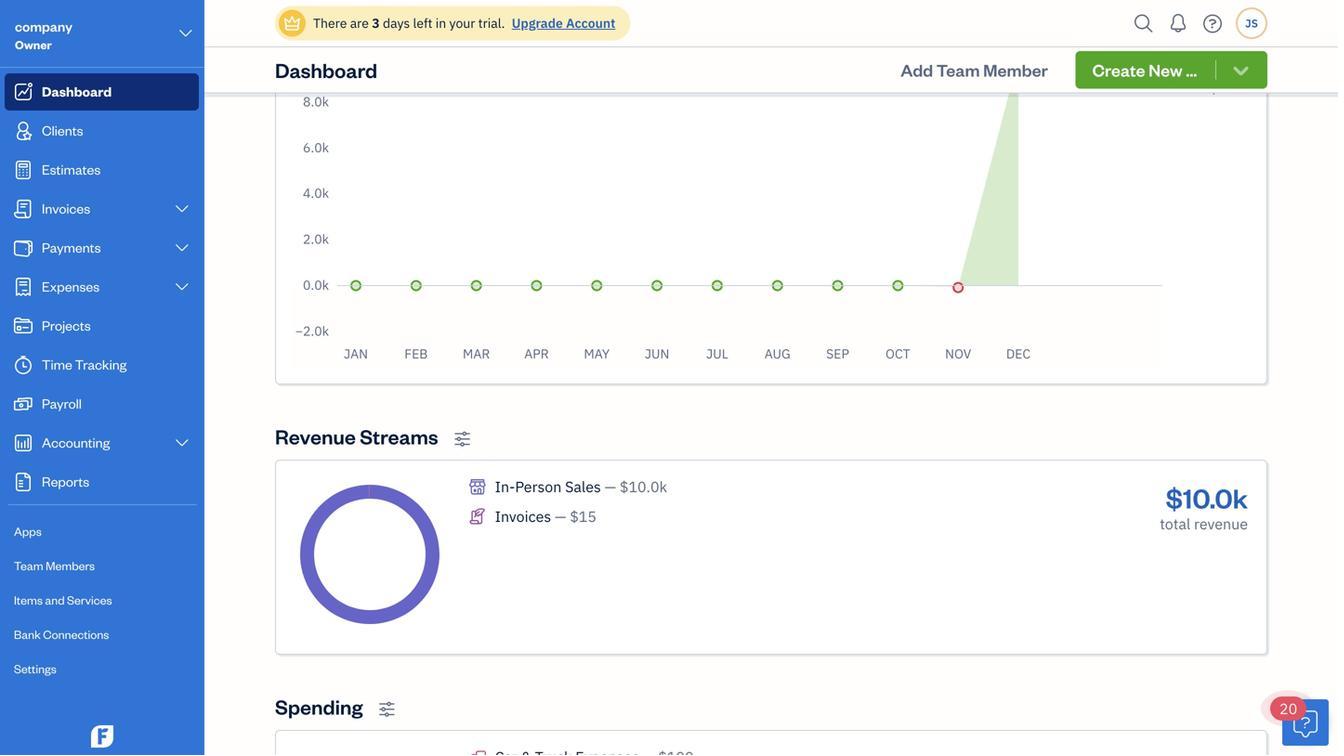 Task type: locate. For each thing, give the bounding box(es) containing it.
20
[[1280, 700, 1298, 719]]

dashboard down there
[[275, 56, 378, 83]]

in-
[[495, 478, 516, 497]]

new
[[1149, 59, 1183, 81]]

$10.0k
[[620, 478, 668, 497], [1167, 481, 1249, 516]]

0 vertical spatial total
[[1179, 76, 1209, 96]]

1 vertical spatial team
[[14, 558, 43, 574]]

—
[[605, 478, 617, 497], [555, 507, 567, 527]]

client image
[[12, 122, 34, 140]]

revenue
[[1195, 515, 1249, 534]]

expense image
[[12, 278, 34, 297]]

services
[[67, 593, 112, 608]]

invoices down person
[[495, 507, 552, 527]]

0 horizontal spatial team
[[14, 558, 43, 574]]

total inside $10.0k total revenue
[[1161, 515, 1191, 534]]

crown image
[[283, 13, 302, 33]]

1 horizontal spatial dashboard
[[275, 56, 378, 83]]

in-person sales — $10.0k
[[495, 478, 668, 497]]

team members
[[14, 558, 95, 574]]

— right sales
[[605, 478, 617, 497]]

apps
[[14, 524, 42, 539]]

20 button
[[1271, 697, 1330, 747]]

team members link
[[5, 550, 199, 583]]

create new … button
[[1076, 51, 1268, 89]]

projects link
[[5, 308, 199, 345]]

dashboard link
[[5, 73, 199, 111]]

1 horizontal spatial invoices
[[495, 507, 552, 527]]

there are 3 days left in your trial. upgrade account
[[313, 14, 616, 32]]

0 horizontal spatial dashboard
[[42, 82, 112, 100]]

1 horizontal spatial $10.0k
[[1167, 481, 1249, 516]]

person
[[516, 478, 562, 497]]

0 horizontal spatial invoices
[[42, 199, 90, 217]]

invoices
[[42, 199, 90, 217], [495, 507, 552, 527]]

1 vertical spatial total
[[1161, 515, 1191, 534]]

items
[[14, 593, 43, 608]]

1 horizontal spatial team
[[937, 59, 980, 81]]

revenue
[[275, 424, 356, 450]]

$10.0k inside $10.0k total revenue
[[1167, 481, 1249, 516]]

0 horizontal spatial —
[[555, 507, 567, 527]]

team right the add
[[937, 59, 980, 81]]

invoices inside main element
[[42, 199, 90, 217]]

0 vertical spatial invoices
[[42, 199, 90, 217]]

1 vertical spatial —
[[555, 507, 567, 527]]

bank connections link
[[5, 619, 199, 652]]

dashboard
[[275, 56, 378, 83], [42, 82, 112, 100]]

in
[[436, 14, 447, 32]]

$15
[[570, 507, 597, 527]]

create new …
[[1093, 59, 1198, 81]]

accounting
[[42, 434, 110, 451]]

team inside button
[[937, 59, 980, 81]]

payroll
[[42, 395, 82, 412]]

1 vertical spatial invoices
[[495, 507, 552, 527]]

clients
[[42, 121, 83, 139]]

0 vertical spatial team
[[937, 59, 980, 81]]

payment image
[[12, 239, 34, 258]]

chart image
[[12, 434, 34, 453]]

chevron large down image inside expenses link
[[173, 280, 191, 295]]

0 vertical spatial —
[[605, 478, 617, 497]]

bank connections
[[14, 627, 109, 642]]

money image
[[12, 395, 34, 414]]

revenue streams filters image
[[454, 431, 471, 448]]

1 horizontal spatial —
[[605, 478, 617, 497]]

team
[[937, 59, 980, 81], [14, 558, 43, 574]]

chevron large down image inside invoices link
[[173, 202, 191, 217]]

invoices link
[[5, 191, 199, 228]]

create
[[1093, 59, 1146, 81]]

dashboard inside dashboard link
[[42, 82, 112, 100]]

chevron large down image
[[177, 22, 194, 45], [173, 202, 191, 217], [173, 241, 191, 256], [173, 280, 191, 295]]

total inside $9,915 total profit
[[1179, 76, 1209, 96]]

invoices — $15
[[495, 507, 597, 527]]

main element
[[0, 0, 251, 756]]

project image
[[12, 317, 34, 336]]

report image
[[12, 473, 34, 492]]

total
[[1179, 76, 1209, 96], [1161, 515, 1191, 534]]

spending
[[275, 694, 363, 721]]

tracking
[[75, 356, 127, 373]]

dashboard up clients
[[42, 82, 112, 100]]

chevrondown image
[[1231, 60, 1252, 79]]

and
[[45, 593, 65, 608]]

team up items
[[14, 558, 43, 574]]

— left $15
[[555, 507, 567, 527]]

invoices down estimates
[[42, 199, 90, 217]]

estimate image
[[12, 161, 34, 179]]



Task type: vqa. For each thing, say whether or not it's contained in the screenshot.
"MEMBER"
yes



Task type: describe. For each thing, give the bounding box(es) containing it.
js button
[[1237, 7, 1268, 39]]

time
[[42, 356, 72, 373]]

members
[[46, 558, 95, 574]]

owner
[[15, 37, 52, 52]]

dashboard image
[[12, 83, 34, 101]]

trial.
[[479, 14, 505, 32]]

member
[[984, 59, 1049, 81]]

company owner
[[15, 17, 73, 52]]

there
[[313, 14, 347, 32]]

search image
[[1130, 10, 1159, 38]]

total for $9,915
[[1179, 76, 1209, 96]]

team inside main element
[[14, 558, 43, 574]]

chevron large down image for expenses
[[173, 280, 191, 295]]

$10.0k total revenue
[[1161, 481, 1249, 534]]

payments link
[[5, 230, 199, 267]]

are
[[350, 14, 369, 32]]

bank
[[14, 627, 41, 642]]

notifications image
[[1164, 5, 1194, 42]]

invoices for invoices
[[42, 199, 90, 217]]

connections
[[43, 627, 109, 642]]

add team member button
[[884, 51, 1065, 89]]

upgrade
[[512, 14, 563, 32]]

…
[[1187, 59, 1198, 81]]

payments
[[42, 238, 101, 256]]

upgrade account link
[[508, 14, 616, 32]]

apps link
[[5, 516, 199, 549]]

estimates
[[42, 160, 101, 178]]

freshbooks image
[[87, 726, 117, 748]]

invoice image
[[12, 200, 34, 219]]

js
[[1246, 16, 1259, 31]]

chevron large down image
[[173, 436, 191, 451]]

expenses
[[42, 278, 100, 295]]

invoices for invoices — $15
[[495, 507, 552, 527]]

sales
[[565, 478, 601, 497]]

go to help image
[[1199, 10, 1228, 38]]

projects
[[42, 317, 91, 334]]

settings link
[[5, 654, 199, 686]]

0 horizontal spatial $10.0k
[[620, 478, 668, 497]]

timer image
[[12, 356, 34, 375]]

add
[[901, 59, 934, 81]]

add team member
[[901, 59, 1049, 81]]

company
[[15, 17, 73, 35]]

profit
[[1213, 76, 1249, 96]]

left
[[413, 14, 433, 32]]

3
[[372, 14, 380, 32]]

total for $10.0k
[[1161, 515, 1191, 534]]

chevron large down image for invoices
[[173, 202, 191, 217]]

your
[[450, 14, 475, 32]]

$9,915 total profit
[[1168, 43, 1249, 96]]

spending filters image
[[379, 702, 396, 719]]

days
[[383, 14, 410, 32]]

items and services link
[[5, 585, 199, 617]]

payroll link
[[5, 386, 199, 423]]

revenue streams
[[275, 424, 438, 450]]

streams
[[360, 424, 438, 450]]

resource center badge image
[[1283, 700, 1330, 747]]

time tracking link
[[5, 347, 199, 384]]

$9,915
[[1168, 43, 1249, 77]]

chevron large down image for payments
[[173, 241, 191, 256]]

settings
[[14, 662, 57, 677]]

items and services
[[14, 593, 112, 608]]

time tracking
[[42, 356, 127, 373]]

reports link
[[5, 464, 199, 501]]

accounting link
[[5, 425, 199, 462]]

reports
[[42, 473, 89, 490]]

expenses link
[[5, 269, 199, 306]]

clients link
[[5, 113, 199, 150]]

estimates link
[[5, 152, 199, 189]]

account
[[566, 14, 616, 32]]



